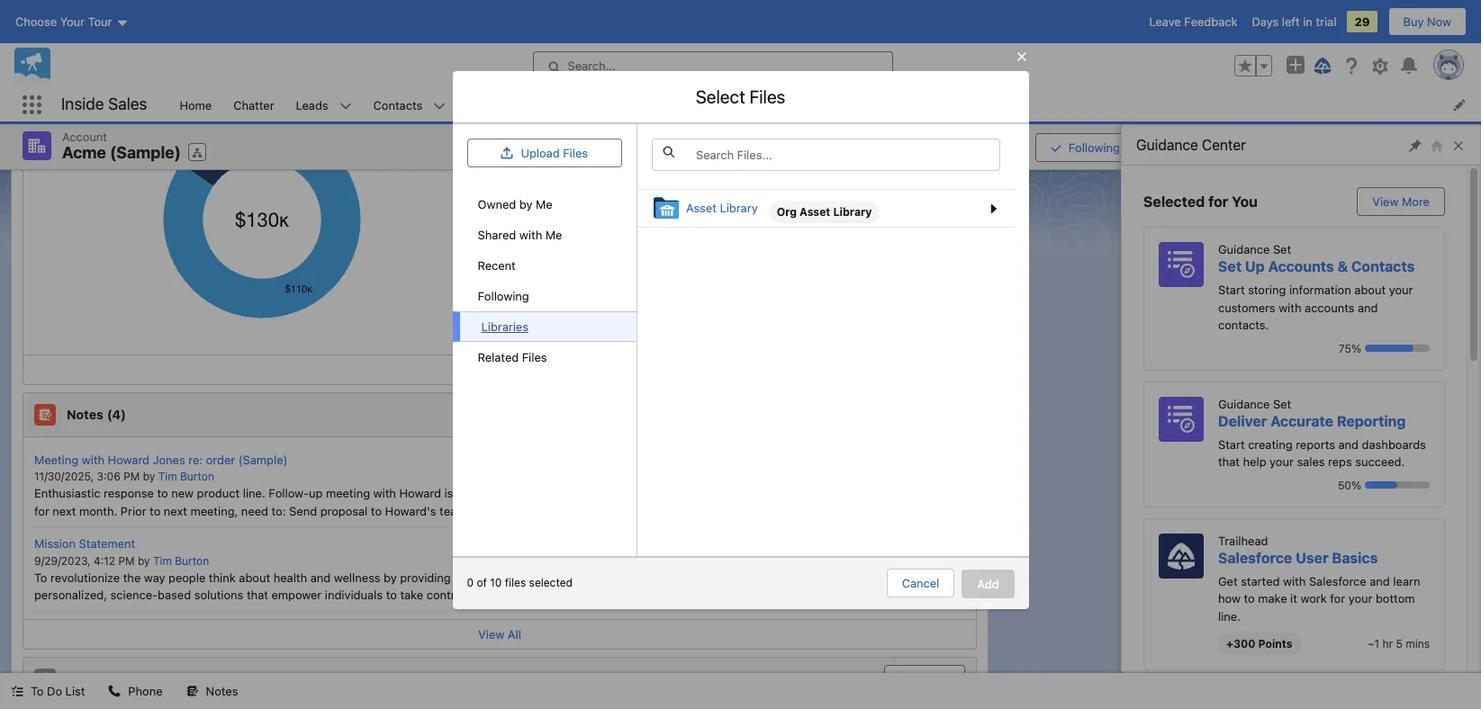 Task type: describe. For each thing, give the bounding box(es) containing it.
to up july.
[[549, 571, 560, 585]]

4:12
[[94, 554, 115, 568]]

list containing home
[[169, 88, 1482, 122]]

0 vertical spatial (sample)
[[110, 143, 181, 162]]

possible
[[511, 537, 556, 551]]

0 horizontal spatial library
[[720, 201, 758, 215]]

burton inside 'meeting with howard jones re: order (sample) 11/30/2025, 3:06 pm by tim burton enthusiastic response to new product line. follow-up meeting with howard is set for next month. prior to next meeting, need to: send proposal to howard's team make adjustments to demo do run through with anne and jason'
[[180, 470, 214, 484]]

1 opportunities from the left
[[65, 54, 139, 69]]

1 horizontal spatial asset
[[800, 205, 831, 219]]

help
[[1243, 455, 1267, 469]]

guidance center
[[1137, 137, 1247, 153]]

that inside possible change in order (sample) 9/29/2023, 3:05 pm by tim burton talked to edward. might want to up the order. he'll talk to his team and let me know by mid-july. to provide innovative and sustainable solutions that improve the lives of people around the world.
[[840, 588, 862, 603]]

related files
[[478, 350, 547, 365]]

improve
[[865, 588, 909, 603]]

files for add files
[[924, 672, 949, 687]]

all down the libraries
[[508, 363, 521, 377]]

sales
[[1297, 455, 1325, 469]]

deliver
[[1219, 413, 1267, 429]]

let
[[899, 571, 913, 585]]

of inside possible change in order (sample) 9/29/2023, 3:05 pm by tim burton talked to edward. might want to up the order. he'll talk to his team and let me know by mid-july. to provide innovative and sustainable solutions that improve the lives of people around the world.
[[511, 606, 522, 620]]

customers
[[1219, 300, 1276, 315]]

in for change
[[603, 537, 612, 551]]

send inside list item
[[679, 98, 706, 112]]

and inside 'meeting with howard jones re: order (sample) 11/30/2025, 3:06 pm by tim burton enthusiastic response to new product line. follow-up meeting with howard is set for next month. prior to next meeting, need to: send proposal to howard's team make adjustments to demo do run through with anne and jason'
[[328, 521, 348, 536]]

text default image for to do list
[[11, 686, 23, 698]]

1 view all from the top
[[478, 363, 521, 377]]

to:
[[272, 504, 286, 518]]

guidance for guidance set set up accounts & contacts start storing information about your customers with accounts and contacts.
[[1219, 242, 1270, 257]]

is
[[444, 486, 453, 501]]

home
[[180, 98, 212, 112]]

of inside 0 of 10 files selected status
[[477, 576, 487, 590]]

view account hierarchy
[[1169, 140, 1299, 155]]

solutions inside possible change in order (sample) 9/29/2023, 3:05 pm by tim burton talked to edward. might want to up the order. he'll talk to his team and let me know by mid-july. to provide innovative and sustainable solutions that improve the lives of people around the world.
[[788, 588, 837, 603]]

11/30/2025,
[[34, 470, 94, 484]]

know
[[936, 571, 965, 585]]

send letter list item
[[659, 88, 794, 122]]

+300
[[1227, 638, 1256, 651]]

salesforce user basics button
[[1219, 550, 1378, 566]]

2 view all from the top
[[478, 627, 521, 642]]

statement
[[79, 537, 135, 551]]

text default image for notes
[[186, 686, 199, 698]]

to inside mission statement 9/29/2023, 4:12 pm by tim burton to revolutionize the way people think about health and wellness by providing personalized, science-based solutions that empower individuals to take control of their own health.
[[386, 588, 397, 603]]

lives
[[933, 588, 957, 603]]

make
[[34, 521, 63, 536]]

add for add
[[978, 578, 999, 592]]

progress bar progress bar for deliver accurate reporting
[[1365, 482, 1430, 489]]

burton inside mission statement 9/29/2023, 4:12 pm by tim burton to revolutionize the way people think about health and wellness by providing personalized, science-based solutions that empower individuals to take control of their own health.
[[175, 554, 209, 568]]

to down prior
[[137, 521, 148, 536]]

phone
[[128, 685, 163, 699]]

set
[[457, 486, 473, 501]]

people inside possible change in order (sample) 9/29/2023, 3:05 pm by tim burton talked to edward. might want to up the order. he'll talk to his team and let me know by mid-july. to provide innovative and sustainable solutions that improve the lives of people around the world.
[[525, 606, 562, 620]]

1 horizontal spatial library
[[833, 205, 872, 219]]

team inside 'meeting with howard jones re: order (sample) 11/30/2025, 3:06 pm by tim burton enthusiastic response to new product line. follow-up meeting with howard is set for next month. prior to next meeting, need to: send proposal to howard's team make adjustments to demo do run through with anne and jason'
[[440, 504, 467, 518]]

science-
[[110, 588, 158, 603]]

month.
[[79, 504, 117, 518]]

enthusiastic
[[34, 486, 100, 501]]

response
[[104, 486, 154, 501]]

with down to: on the bottom of the page
[[270, 521, 293, 536]]

libraries
[[481, 319, 529, 334]]

about inside mission statement 9/29/2023, 4:12 pm by tim burton to revolutionize the way people think about health and wellness by providing personalized, science-based solutions that empower individuals to take control of their own health.
[[239, 571, 270, 585]]

buy now
[[1404, 14, 1452, 29]]

1 horizontal spatial salesforce
[[1309, 574, 1367, 589]]

me for shared with me
[[546, 228, 562, 242]]

progress bar image
[[1365, 482, 1398, 489]]

reporting
[[1337, 413, 1406, 429]]

delete button
[[1364, 133, 1430, 162]]

health
[[274, 571, 307, 585]]

by right owned
[[519, 197, 533, 211]]

meeting
[[326, 486, 370, 501]]

send inside 'meeting with howard jones re: order (sample) 11/30/2025, 3:06 pm by tim burton enthusiastic response to new product line. follow-up meeting with howard is set for next month. prior to next meeting, need to: send proposal to howard's team make adjustments to demo do run through with anne and jason'
[[289, 504, 317, 518]]

all down files
[[508, 627, 521, 642]]

july.
[[552, 588, 577, 603]]

for inside 'meeting with howard jones re: order (sample) 11/30/2025, 3:06 pm by tim burton enthusiastic response to new product line. follow-up meeting with howard is set for next month. prior to next meeting, need to: send proposal to howard's team make adjustments to demo do run through with anne and jason'
[[34, 504, 49, 518]]

to inside mission statement 9/29/2023, 4:12 pm by tim burton to revolutionize the way people think about health and wellness by providing personalized, science-based solutions that empower individuals to take control of their own health.
[[34, 571, 47, 585]]

phone button
[[98, 674, 173, 710]]

accurate
[[1271, 413, 1334, 429]]

revolutionize
[[51, 571, 120, 585]]

product
[[197, 486, 240, 501]]

with up howard's
[[373, 486, 396, 501]]

notes for notes
[[206, 685, 238, 699]]

0 of 10 files selected
[[467, 576, 573, 590]]

jason
[[351, 521, 384, 536]]

and inside the trailhead salesforce user basics get started with salesforce and learn how to make it work for your bottom line.
[[1370, 574, 1390, 589]]

left
[[1282, 14, 1300, 29]]

set for set
[[1273, 242, 1292, 257]]

2 opportunities from the left
[[541, 54, 616, 69]]

information
[[1290, 283, 1352, 297]]

with up 3:06
[[82, 453, 105, 467]]

add files button
[[885, 666, 964, 693]]

add button
[[962, 570, 1015, 599]]

to inside the trailhead salesforce user basics get started with salesforce and learn how to make it work for your bottom line.
[[1244, 592, 1255, 606]]

guidance for guidance center
[[1137, 137, 1199, 153]]

related
[[478, 350, 519, 365]]

health.
[[88, 606, 125, 620]]

set up accounts & contacts button
[[1219, 258, 1415, 275]]

0 of 10 files selected status
[[467, 569, 573, 590]]

notes button
[[175, 674, 249, 710]]

providing
[[400, 571, 451, 585]]

to left his
[[812, 571, 823, 585]]

get
[[1219, 574, 1238, 589]]

all down influence at top
[[48, 54, 61, 69]]

and up improve
[[876, 571, 896, 585]]

way
[[144, 571, 165, 585]]

mid-
[[527, 588, 552, 603]]

75%
[[1339, 342, 1362, 355]]

more
[[1402, 195, 1430, 209]]

progress bar image
[[1365, 345, 1414, 352]]

contacts inside guidance set set up accounts & contacts start storing information about your customers with accounts and contacts.
[[1352, 258, 1415, 275]]

do inside button
[[47, 685, 62, 699]]

files for upload files
[[563, 146, 588, 160]]

chatter
[[233, 98, 274, 112]]

(0)
[[99, 672, 118, 687]]

send letter
[[679, 98, 742, 112]]

notes for notes (4)
[[67, 407, 103, 422]]

org asset library
[[777, 205, 872, 219]]

to do list button
[[0, 674, 96, 710]]

shared
[[478, 228, 516, 242]]

possible change in order (sample) 9/29/2023, 3:05 pm by tim burton talked to edward. might want to up the order. he'll talk to his team and let me know by mid-july. to provide innovative and sustainable solutions that improve the lives of people around the world.
[[511, 537, 965, 620]]

send letter link
[[659, 88, 753, 122]]

1 all opportunities button from the left
[[34, 47, 284, 74]]

1 vertical spatial set
[[1219, 258, 1242, 275]]

tim burton
[[633, 470, 689, 484]]

start inside guidance set set up accounts & contacts start storing information about your customers with accounts and contacts.
[[1219, 283, 1245, 297]]

run
[[203, 521, 221, 536]]

tim burton link for enthusiastic response to new product line. follow-up meeting with howard is set for next month. prior to next meeting, need to: send proposal to howard's team make adjustments to demo do run through with anne and jason
[[158, 470, 214, 484]]

progress bar progress bar for set up accounts & contacts
[[1365, 345, 1430, 352]]

points
[[1259, 638, 1293, 651]]

follow-
[[269, 486, 309, 501]]

1 vertical spatial following
[[478, 289, 529, 303]]

talked
[[511, 571, 546, 585]]

your inside the trailhead salesforce user basics get started with salesforce and learn how to make it work for your bottom line.
[[1349, 592, 1373, 606]]

prior
[[121, 504, 146, 518]]

for inside the trailhead salesforce user basics get started with salesforce and learn how to make it work for your bottom line.
[[1331, 592, 1346, 606]]

storing
[[1248, 283, 1286, 297]]

2 next from the left
[[164, 504, 187, 518]]

1 vertical spatial howard
[[399, 486, 441, 501]]

creating
[[1248, 437, 1293, 452]]

his
[[826, 571, 842, 585]]

asset library
[[686, 201, 758, 215]]

own
[[62, 606, 85, 620]]

pm inside mission statement 9/29/2023, 4:12 pm by tim burton to revolutionize the way people think about health and wellness by providing personalized, science-based solutions that empower individuals to take control of their own health.
[[118, 554, 135, 568]]

&
[[1338, 258, 1348, 275]]

letter
[[710, 98, 742, 112]]

tim inside mission statement 9/29/2023, 4:12 pm by tim burton to revolutionize the way people think about health and wellness by providing personalized, science-based solutions that empower individuals to take control of their own health.
[[153, 554, 172, 568]]

selected for you
[[1144, 194, 1258, 210]]

by down talked
[[511, 588, 524, 603]]

and inside guidance set deliver accurate reporting start creating reports and dashboards that help your sales reps succeed.
[[1339, 437, 1359, 452]]

29
[[1355, 14, 1370, 29]]

want
[[645, 571, 671, 585]]

the left order.
[[705, 571, 723, 585]]

view left more
[[1373, 195, 1399, 209]]

contacts.
[[1219, 318, 1269, 332]]

center
[[1202, 137, 1247, 153]]

feedback
[[1185, 14, 1238, 29]]

trailhead salesforce user basics get started with salesforce and learn how to make it work for your bottom line.
[[1219, 534, 1421, 624]]

leave feedback
[[1150, 14, 1238, 29]]

to up jason
[[371, 504, 382, 518]]

all left the search...
[[524, 54, 538, 69]]



Task type: locate. For each thing, give the bounding box(es) containing it.
1 vertical spatial me
[[546, 228, 562, 242]]

up
[[1246, 258, 1265, 275]]

3 text default image from the left
[[186, 686, 199, 698]]

line. inside 'meeting with howard jones re: order (sample) 11/30/2025, 3:06 pm by tim burton enthusiastic response to new product line. follow-up meeting with howard is set for next month. prior to next meeting, need to: send proposal to howard's team make adjustments to demo do run through with anne and jason'
[[243, 486, 265, 501]]

meeting with howard jones re: order (sample) 11/30/2025, 3:06 pm by tim burton enthusiastic response to new product line. follow-up meeting with howard is set for next month. prior to next meeting, need to: send proposal to howard's team make adjustments to demo do run through with anne and jason
[[34, 453, 473, 536]]

howard up howard's
[[399, 486, 441, 501]]

guidance inside guidance set set up accounts & contacts start storing information about your customers with accounts and contacts.
[[1219, 242, 1270, 257]]

and
[[1358, 300, 1379, 315], [1339, 437, 1359, 452], [328, 521, 348, 536], [310, 571, 331, 585], [876, 571, 896, 585], [1370, 574, 1390, 589], [699, 588, 719, 603]]

team down is
[[440, 504, 467, 518]]

0 horizontal spatial howard
[[108, 453, 150, 467]]

your left bottom on the right of the page
[[1349, 592, 1373, 606]]

(4)
[[107, 407, 126, 422]]

text default image inside phone button
[[108, 686, 121, 698]]

up left 'meeting'
[[309, 486, 323, 501]]

(sample) inside possible change in order (sample) 9/29/2023, 3:05 pm by tim burton talked to edward. might want to up the order. he'll talk to his team and let me know by mid-july. to provide innovative and sustainable solutions that improve the lives of people around the world.
[[648, 537, 697, 551]]

bottom
[[1376, 592, 1415, 606]]

(sample) up want
[[648, 537, 697, 551]]

0 horizontal spatial solutions
[[194, 588, 244, 603]]

pm inside 'meeting with howard jones re: order (sample) 11/30/2025, 3:06 pm by tim burton enthusiastic response to new product line. follow-up meeting with howard is set for next month. prior to next meeting, need to: send proposal to howard's team make adjustments to demo do run through with anne and jason'
[[124, 470, 140, 484]]

files right upload
[[563, 146, 588, 160]]

notes inside button
[[206, 685, 238, 699]]

with inside the trailhead salesforce user basics get started with salesforce and learn how to make it work for your bottom line.
[[1283, 574, 1306, 589]]

0 horizontal spatial following
[[478, 289, 529, 303]]

text default image left to do list
[[11, 686, 23, 698]]

1 vertical spatial notes
[[206, 685, 238, 699]]

1 vertical spatial salesforce
[[1309, 574, 1367, 589]]

text default image right phone
[[186, 686, 199, 698]]

1 horizontal spatial team
[[845, 571, 872, 585]]

asset right org on the right of the page
[[800, 205, 831, 219]]

1 horizontal spatial following
[[1069, 140, 1120, 155]]

contacts link
[[363, 88, 433, 122]]

inside sales
[[61, 95, 147, 114]]

0 vertical spatial team
[[440, 504, 467, 518]]

1 horizontal spatial notes
[[206, 685, 238, 699]]

0 horizontal spatial send
[[289, 504, 317, 518]]

influence
[[34, 26, 84, 40]]

leave feedback link
[[1150, 14, 1238, 29]]

people up based at bottom left
[[168, 571, 206, 585]]

0 vertical spatial about
[[1355, 283, 1386, 297]]

text default image inside the to do list button
[[11, 686, 23, 698]]

0 horizontal spatial account
[[62, 130, 107, 144]]

2 vertical spatial your
[[1349, 592, 1373, 606]]

0 vertical spatial order
[[206, 453, 235, 467]]

to left list
[[31, 685, 44, 699]]

guidance set set up accounts & contacts start storing information about your customers with accounts and contacts.
[[1219, 242, 1415, 332]]

0 horizontal spatial in
[[603, 537, 612, 551]]

view account hierarchy button
[[1154, 133, 1314, 162]]

and up bottom on the right of the page
[[1370, 574, 1390, 589]]

trial
[[1316, 14, 1337, 29]]

delete
[[1380, 140, 1415, 155]]

leads
[[296, 98, 328, 112]]

0 vertical spatial set
[[1273, 242, 1292, 257]]

with inside guidance set set up accounts & contacts start storing information about your customers with accounts and contacts.
[[1279, 300, 1302, 315]]

progress bar progress bar
[[1365, 345, 1430, 352], [1365, 482, 1430, 489]]

0 horizontal spatial for
[[34, 504, 49, 518]]

pm right 3:05
[[597, 554, 613, 568]]

in right the change
[[603, 537, 612, 551]]

to inside possible change in order (sample) 9/29/2023, 3:05 pm by tim burton talked to edward. might want to up the order. he'll talk to his team and let me know by mid-july. to provide innovative and sustainable solutions that improve the lives of people around the world.
[[580, 588, 593, 603]]

account left the hierarchy
[[1198, 140, 1244, 155]]

0 vertical spatial view all
[[478, 363, 521, 377]]

0 vertical spatial your
[[1389, 283, 1414, 297]]

+300 points
[[1227, 638, 1293, 651]]

order up "might"
[[616, 537, 645, 551]]

of down files
[[511, 606, 522, 620]]

progress bar progress bar right 75%
[[1365, 345, 1430, 352]]

of inside mission statement 9/29/2023, 4:12 pm by tim burton to revolutionize the way people think about health and wellness by providing personalized, science-based solutions that empower individuals to take control of their own health.
[[468, 588, 479, 603]]

dashboards
[[1362, 437, 1427, 452]]

up
[[309, 486, 323, 501], [688, 571, 702, 585]]

leads list item
[[285, 88, 363, 122]]

succeed.
[[1356, 455, 1405, 469]]

0 vertical spatial salesforce
[[1219, 550, 1293, 566]]

shared with me
[[478, 228, 562, 242]]

and inside mission statement 9/29/2023, 4:12 pm by tim burton to revolutionize the way people think about health and wellness by providing personalized, science-based solutions that empower individuals to take control of their own health.
[[310, 571, 331, 585]]

guidance inside guidance set deliver accurate reporting start creating reports and dashboards that help your sales reps succeed.
[[1219, 397, 1270, 411]]

me up shared with me link
[[536, 197, 553, 211]]

1 horizontal spatial solutions
[[788, 588, 837, 603]]

3:06
[[97, 470, 121, 484]]

by up "might"
[[616, 554, 628, 568]]

Search Files... search field
[[652, 138, 1000, 171]]

1 horizontal spatial send
[[679, 98, 706, 112]]

library down the search files... search field
[[833, 205, 872, 219]]

0 vertical spatial for
[[1209, 194, 1229, 210]]

2 vertical spatial to
[[31, 685, 44, 699]]

basics
[[1333, 550, 1378, 566]]

inside
[[61, 95, 104, 114]]

order right re:
[[206, 453, 235, 467]]

sustainable
[[722, 588, 785, 603]]

2 horizontal spatial for
[[1331, 592, 1346, 606]]

to right how
[[1244, 592, 1255, 606]]

9/29/2023, inside possible change in order (sample) 9/29/2023, 3:05 pm by tim burton talked to edward. might want to up the order. he'll talk to his team and let me know by mid-july. to provide innovative and sustainable solutions that improve the lives of people around the world.
[[511, 554, 567, 568]]

all opportunities for 2nd all opportunities popup button from the right
[[48, 54, 139, 69]]

and right accounts
[[1358, 300, 1379, 315]]

notes right phone
[[206, 685, 238, 699]]

that inside mission statement 9/29/2023, 4:12 pm by tim burton to revolutionize the way people think about health and wellness by providing personalized, science-based solutions that empower individuals to take control of their own health.
[[247, 588, 268, 603]]

all opportunities button up send letter link
[[511, 47, 761, 74]]

about right think
[[239, 571, 270, 585]]

by inside 'meeting with howard jones re: order (sample) 11/30/2025, 3:06 pm by tim burton enthusiastic response to new product line. follow-up meeting with howard is set for next month. prior to next meeting, need to: send proposal to howard's team make adjustments to demo do run through with anne and jason'
[[143, 470, 155, 484]]

9/29/2023, down mission
[[34, 554, 91, 568]]

for
[[1209, 194, 1229, 210], [34, 504, 49, 518], [1331, 592, 1346, 606]]

contacts list item
[[363, 88, 457, 122]]

your inside guidance set deliver accurate reporting start creating reports and dashboards that help your sales reps succeed.
[[1270, 455, 1294, 469]]

2 9/29/2023, from the left
[[511, 554, 567, 568]]

to up personalized,
[[34, 571, 47, 585]]

1 next from the left
[[53, 504, 76, 518]]

up inside 'meeting with howard jones re: order (sample) 11/30/2025, 3:06 pm by tim burton enthusiastic response to new product line. follow-up meeting with howard is set for next month. prior to next meeting, need to: send proposal to howard's team make adjustments to demo do run through with anne and jason'
[[309, 486, 323, 501]]

1 vertical spatial people
[[525, 606, 562, 620]]

0 horizontal spatial salesforce
[[1219, 550, 1293, 566]]

and inside guidance set set up accounts & contacts start storing information about your customers with accounts and contacts.
[[1358, 300, 1379, 315]]

0 horizontal spatial about
[[239, 571, 270, 585]]

2 all opportunities button from the left
[[511, 47, 761, 74]]

me inside shared with me link
[[546, 228, 562, 242]]

accounts
[[1305, 300, 1355, 315]]

set up accurate at right
[[1273, 397, 1292, 411]]

0 vertical spatial people
[[168, 571, 206, 585]]

pm
[[124, 470, 140, 484], [118, 554, 135, 568], [597, 554, 613, 568]]

view left center
[[1169, 140, 1195, 155]]

selected
[[529, 576, 573, 590]]

files inside button
[[563, 146, 588, 160]]

add right know
[[978, 578, 999, 592]]

buy
[[1404, 14, 1424, 29]]

0 horizontal spatial up
[[309, 486, 323, 501]]

1 horizontal spatial up
[[688, 571, 702, 585]]

0 horizontal spatial asset
[[686, 201, 717, 215]]

1 horizontal spatial all opportunities button
[[511, 47, 761, 74]]

by
[[88, 26, 102, 40]]

that down his
[[840, 588, 862, 603]]

jones
[[153, 453, 185, 467]]

started
[[1241, 574, 1280, 589]]

1 vertical spatial contacts
[[1352, 258, 1415, 275]]

about up accounts
[[1355, 283, 1386, 297]]

that left empower at the bottom left
[[247, 588, 268, 603]]

line. down how
[[1219, 609, 1241, 624]]

add inside 'button'
[[899, 672, 921, 687]]

1 vertical spatial to
[[580, 588, 593, 603]]

view down the libraries
[[478, 363, 505, 377]]

1 horizontal spatial contacts
[[1352, 258, 1415, 275]]

about inside guidance set set up accounts & contacts start storing information about your customers with accounts and contacts.
[[1355, 283, 1386, 297]]

0 horizontal spatial opportunities
[[65, 54, 139, 69]]

tim inside possible change in order (sample) 9/29/2023, 3:05 pm by tim burton talked to edward. might want to up the order. he'll talk to his team and let me know by mid-july. to provide innovative and sustainable solutions that improve the lives of people around the world.
[[631, 554, 650, 568]]

add for add files
[[899, 672, 921, 687]]

and right innovative
[[699, 588, 719, 603]]

1 vertical spatial (sample)
[[238, 453, 288, 467]]

1 vertical spatial up
[[688, 571, 702, 585]]

1 horizontal spatial people
[[525, 606, 562, 620]]

files left "(0)"
[[67, 672, 96, 687]]

that left the help
[[1219, 455, 1240, 469]]

tim burton link for to revolutionize the way people think about health and wellness by providing personalized, science-based solutions that empower individuals to take control of their own health.
[[153, 554, 209, 568]]

(sample) inside 'meeting with howard jones re: order (sample) 11/30/2025, 3:06 pm by tim burton enthusiastic response to new product line. follow-up meeting with howard is set for next month. prior to next meeting, need to: send proposal to howard's team make adjustments to demo do run through with anne and jason'
[[238, 453, 288, 467]]

view more
[[1373, 195, 1430, 209]]

pm inside possible change in order (sample) 9/29/2023, 3:05 pm by tim burton talked to edward. might want to up the order. he'll talk to his team and let me know by mid-july. to provide innovative and sustainable solutions that improve the lives of people around the world.
[[597, 554, 613, 568]]

that inside guidance set deliver accurate reporting start creating reports and dashboards that help your sales reps succeed.
[[1219, 455, 1240, 469]]

list
[[65, 685, 85, 699]]

notes left (4) on the left bottom of the page
[[67, 407, 103, 422]]

2 solutions from the left
[[788, 588, 837, 603]]

1 vertical spatial add
[[899, 672, 921, 687]]

team
[[440, 504, 467, 518], [845, 571, 872, 585]]

send left letter
[[679, 98, 706, 112]]

0 vertical spatial start
[[1219, 283, 1245, 297]]

0 horizontal spatial (sample)
[[110, 143, 181, 162]]

the down provide
[[607, 606, 624, 620]]

2 vertical spatial guidance
[[1219, 397, 1270, 411]]

for up make
[[34, 504, 49, 518]]

to left the take
[[386, 588, 397, 603]]

to up innovative
[[674, 571, 685, 585]]

library
[[720, 201, 758, 215], [833, 205, 872, 219]]

1 vertical spatial send
[[289, 504, 317, 518]]

0 vertical spatial view all link
[[478, 363, 521, 377]]

(sample) down sales
[[110, 143, 181, 162]]

howard up 3:06
[[108, 453, 150, 467]]

0 vertical spatial notes
[[67, 407, 103, 422]]

libraries link
[[453, 311, 637, 342]]

through
[[225, 521, 267, 536]]

asset left org on the right of the page
[[686, 201, 717, 215]]

following button
[[1035, 133, 1136, 162]]

chatter link
[[223, 88, 285, 122]]

people down mid-
[[525, 606, 562, 620]]

0 horizontal spatial that
[[247, 588, 268, 603]]

by right wellness
[[384, 571, 397, 585]]

1 start from the top
[[1219, 283, 1245, 297]]

0 horizontal spatial next
[[53, 504, 76, 518]]

send up 'anne'
[[289, 504, 317, 518]]

1 horizontal spatial howard
[[399, 486, 441, 501]]

1 horizontal spatial 9/29/2023,
[[511, 554, 567, 568]]

0 vertical spatial howard
[[108, 453, 150, 467]]

files inside 'button'
[[924, 672, 949, 687]]

he'll
[[761, 571, 786, 585]]

2 start from the top
[[1219, 437, 1245, 452]]

people inside mission statement 9/29/2023, 4:12 pm by tim burton to revolutionize the way people think about health and wellness by providing personalized, science-based solutions that empower individuals to take control of their own health.
[[168, 571, 206, 585]]

0 vertical spatial me
[[536, 197, 553, 211]]

following link
[[453, 281, 637, 311]]

~1 hr 5 mins
[[1368, 638, 1430, 651]]

solutions down the talk
[[788, 588, 837, 603]]

me inside owned by me link
[[536, 197, 553, 211]]

the inside mission statement 9/29/2023, 4:12 pm by tim burton to revolutionize the way people think about health and wellness by providing personalized, science-based solutions that empower individuals to take control of their own health.
[[123, 571, 141, 585]]

0 horizontal spatial line.
[[243, 486, 265, 501]]

to down edward.
[[580, 588, 593, 603]]

1 horizontal spatial for
[[1209, 194, 1229, 210]]

demo
[[151, 521, 182, 536]]

do left list
[[47, 685, 62, 699]]

1 all opportunities from the left
[[48, 54, 139, 69]]

all opportunities button
[[34, 47, 284, 74], [511, 47, 761, 74]]

to left new
[[157, 486, 168, 501]]

guidance for guidance set deliver accurate reporting start creating reports and dashboards that help your sales reps succeed.
[[1219, 397, 1270, 411]]

2 horizontal spatial your
[[1389, 283, 1414, 297]]

files for related files
[[522, 350, 547, 365]]

to up demo
[[150, 504, 161, 518]]

in inside possible change in order (sample) 9/29/2023, 3:05 pm by tim burton talked to edward. might want to up the order. he'll talk to his team and let me know by mid-july. to provide innovative and sustainable solutions that improve the lives of people around the world.
[[603, 537, 612, 551]]

start up customers
[[1219, 283, 1245, 297]]

1 horizontal spatial in
[[1303, 14, 1313, 29]]

home link
[[169, 88, 223, 122]]

in right left
[[1303, 14, 1313, 29]]

2 progress bar progress bar from the top
[[1365, 482, 1430, 489]]

files (0)
[[67, 672, 118, 687]]

group
[[1235, 55, 1273, 77]]

howard's
[[385, 504, 436, 518]]

deliver accurate reporting button
[[1219, 413, 1406, 429]]

files down libraries link
[[522, 350, 547, 365]]

0 vertical spatial guidance
[[1137, 137, 1199, 153]]

1 horizontal spatial order
[[616, 537, 645, 551]]

0 vertical spatial do
[[185, 521, 200, 536]]

list
[[169, 88, 1482, 122]]

1 vertical spatial team
[[845, 571, 872, 585]]

start inside guidance set deliver accurate reporting start creating reports and dashboards that help your sales reps succeed.
[[1219, 437, 1245, 452]]

the down the me
[[912, 588, 929, 603]]

guidance up deliver
[[1219, 397, 1270, 411]]

meeting
[[34, 453, 78, 467]]

0 horizontal spatial 9/29/2023,
[[34, 554, 91, 568]]

tim inside 'meeting with howard jones re: order (sample) 11/30/2025, 3:06 pm by tim burton enthusiastic response to new product line. follow-up meeting with howard is set for next month. prior to next meeting, need to: send proposal to howard's team make adjustments to demo do run through with anne and jason'
[[158, 470, 177, 484]]

1 horizontal spatial account
[[1198, 140, 1244, 155]]

set
[[1273, 242, 1292, 257], [1219, 258, 1242, 275], [1273, 397, 1292, 411]]

set inside guidance set deliver accurate reporting start creating reports and dashboards that help your sales reps succeed.
[[1273, 397, 1292, 411]]

1 horizontal spatial opportunities
[[541, 54, 616, 69]]

solutions inside mission statement 9/29/2023, 4:12 pm by tim burton to revolutionize the way people think about health and wellness by providing personalized, science-based solutions that empower individuals to take control of their own health.
[[194, 588, 244, 603]]

1 solutions from the left
[[194, 588, 244, 603]]

reps
[[1329, 455, 1353, 469]]

files right letter
[[750, 86, 786, 107]]

files for select files
[[750, 86, 786, 107]]

1 vertical spatial guidance
[[1219, 242, 1270, 257]]

and down proposal
[[328, 521, 348, 536]]

text default image left phone
[[108, 686, 121, 698]]

your down creating on the bottom right of page
[[1270, 455, 1294, 469]]

send
[[679, 98, 706, 112], [289, 504, 317, 518]]

1 vertical spatial view all link
[[23, 619, 976, 649]]

do inside 'meeting with howard jones re: order (sample) 11/30/2025, 3:06 pm by tim burton enthusiastic response to new product line. follow-up meeting with howard is set for next month. prior to next meeting, need to: send proposal to howard's team make adjustments to demo do run through with anne and jason'
[[185, 521, 200, 536]]

view down 10
[[478, 627, 505, 642]]

1 vertical spatial start
[[1219, 437, 1245, 452]]

1 vertical spatial in
[[603, 537, 612, 551]]

9/29/2023, inside mission statement 9/29/2023, 4:12 pm by tim burton to revolutionize the way people think about health and wellness by providing personalized, science-based solutions that empower individuals to take control of their own health.
[[34, 554, 91, 568]]

2 horizontal spatial that
[[1219, 455, 1240, 469]]

account inside button
[[1198, 140, 1244, 155]]

with down owned by me link
[[520, 228, 542, 242]]

0 horizontal spatial notes
[[67, 407, 103, 422]]

text default image for phone
[[108, 686, 121, 698]]

accounts
[[1269, 258, 1335, 275]]

2 all opportunities from the left
[[524, 54, 616, 69]]

set left up
[[1219, 258, 1242, 275]]

text default image
[[773, 99, 786, 111]]

to inside the to do list button
[[31, 685, 44, 699]]

for left "you"
[[1209, 194, 1229, 210]]

set for deliver
[[1273, 397, 1292, 411]]

and up empower at the bottom left
[[310, 571, 331, 585]]

1 horizontal spatial text default image
[[108, 686, 121, 698]]

1 9/29/2023, from the left
[[34, 554, 91, 568]]

campaign
[[105, 26, 160, 40]]

sales
[[108, 95, 147, 114]]

how
[[1219, 592, 1241, 606]]

0 horizontal spatial people
[[168, 571, 206, 585]]

1 horizontal spatial next
[[164, 504, 187, 518]]

50%
[[1338, 479, 1362, 492]]

shared with me link
[[453, 219, 637, 250]]

innovative
[[641, 588, 696, 603]]

salesforce down trailhead
[[1219, 550, 1293, 566]]

start down deliver
[[1219, 437, 1245, 452]]

0 vertical spatial in
[[1303, 14, 1313, 29]]

add down improve
[[899, 672, 921, 687]]

view
[[1169, 140, 1195, 155], [1373, 195, 1399, 209], [478, 363, 505, 377], [478, 627, 505, 642]]

order inside 'meeting with howard jones re: order (sample) 11/30/2025, 3:06 pm by tim burton enthusiastic response to new product line. follow-up meeting with howard is set for next month. prior to next meeting, need to: send proposal to howard's team make adjustments to demo do run through with anne and jason'
[[206, 453, 235, 467]]

reports
[[1296, 437, 1336, 452]]

proposal
[[320, 504, 368, 518]]

following inside button
[[1069, 140, 1120, 155]]

line. up the need
[[243, 486, 265, 501]]

0 vertical spatial send
[[679, 98, 706, 112]]

line. for basics
[[1219, 609, 1241, 624]]

in for left
[[1303, 14, 1313, 29]]

individuals
[[325, 588, 383, 603]]

1 horizontal spatial add
[[978, 578, 999, 592]]

0 vertical spatial to
[[34, 571, 47, 585]]

1 vertical spatial do
[[47, 685, 62, 699]]

2 text default image from the left
[[108, 686, 121, 698]]

0 horizontal spatial order
[[206, 453, 235, 467]]

notes (4)
[[67, 407, 126, 422]]

tim burton link for talked to edward. might want to up the order. he'll talk to his team and let me know by mid-july. to provide innovative and sustainable solutions that improve the lives of people around the world.
[[631, 554, 687, 568]]

0
[[467, 576, 474, 590]]

list item
[[457, 88, 553, 122]]

team inside possible change in order (sample) 9/29/2023, 3:05 pm by tim burton talked to edward. might want to up the order. he'll talk to his team and let me know by mid-july. to provide innovative and sustainable solutions that improve the lives of people around the world.
[[845, 571, 872, 585]]

0 horizontal spatial add
[[899, 672, 921, 687]]

add inside button
[[978, 578, 999, 592]]

contacts right &
[[1352, 258, 1415, 275]]

library left org on the right of the page
[[720, 201, 758, 215]]

1 progress bar progress bar from the top
[[1365, 345, 1430, 352]]

me up recent link
[[546, 228, 562, 242]]

1 horizontal spatial your
[[1349, 592, 1373, 606]]

all opportunities button down campaign
[[34, 47, 284, 74]]

order inside possible change in order (sample) 9/29/2023, 3:05 pm by tim burton talked to edward. might want to up the order. he'll talk to his team and let me know by mid-july. to provide innovative and sustainable solutions that improve the lives of people around the world.
[[616, 537, 645, 551]]

1 vertical spatial about
[[239, 571, 270, 585]]

1 text default image from the left
[[11, 686, 23, 698]]

0 horizontal spatial do
[[47, 685, 62, 699]]

0 vertical spatial following
[[1069, 140, 1120, 155]]

0 horizontal spatial team
[[440, 504, 467, 518]]

burton inside possible change in order (sample) 9/29/2023, 3:05 pm by tim burton talked to edward. might want to up the order. he'll talk to his team and let me know by mid-july. to provide innovative and sustainable solutions that improve the lives of people around the world.
[[653, 554, 687, 568]]

contacts right the leads 'list item'
[[373, 98, 423, 112]]

text default image inside notes button
[[186, 686, 199, 698]]

by up way
[[138, 554, 150, 568]]

all opportunities for 1st all opportunities popup button from right
[[524, 54, 616, 69]]

guidance set deliver accurate reporting start creating reports and dashboards that help your sales reps succeed.
[[1219, 397, 1427, 469]]

me for owned by me
[[536, 197, 553, 211]]

account down the inside
[[62, 130, 107, 144]]

up inside possible change in order (sample) 9/29/2023, 3:05 pm by tim burton talked to edward. might want to up the order. he'll talk to his team and let me know by mid-july. to provide innovative and sustainable solutions that improve the lives of people around the world.
[[688, 571, 702, 585]]

1 vertical spatial your
[[1270, 455, 1294, 469]]

work
[[1301, 592, 1327, 606]]

progress bar progress bar down succeed. on the right of the page
[[1365, 482, 1430, 489]]

text default image
[[11, 686, 23, 698], [108, 686, 121, 698], [186, 686, 199, 698]]

0 vertical spatial line.
[[243, 486, 265, 501]]

2 vertical spatial set
[[1273, 397, 1292, 411]]

view all down the libraries
[[478, 363, 521, 377]]

account
[[62, 130, 107, 144], [1198, 140, 1244, 155]]

view all link down 10
[[23, 619, 976, 649]]

do left the 'run'
[[185, 521, 200, 536]]

5
[[1396, 638, 1403, 651]]

solutions down think
[[194, 588, 244, 603]]

mission
[[34, 537, 76, 551]]

user
[[1296, 550, 1329, 566]]

1 horizontal spatial that
[[840, 588, 862, 603]]

files down lives
[[924, 672, 949, 687]]

the
[[123, 571, 141, 585], [705, 571, 723, 585], [912, 588, 929, 603], [607, 606, 624, 620]]

the up the science-
[[123, 571, 141, 585]]

line. inside the trailhead salesforce user basics get started with salesforce and learn how to make it work for your bottom line.
[[1219, 609, 1241, 624]]

2 horizontal spatial text default image
[[186, 686, 199, 698]]

team right his
[[845, 571, 872, 585]]

line. for jones
[[243, 486, 265, 501]]

1 vertical spatial order
[[616, 537, 645, 551]]

your inside guidance set set up accounts & contacts start storing information about your customers with accounts and contacts.
[[1389, 283, 1414, 297]]

select files
[[696, 86, 786, 107]]

9/29/2023, down possible on the bottom left
[[511, 554, 567, 568]]

contacts inside list item
[[373, 98, 423, 112]]

0 vertical spatial progress bar progress bar
[[1365, 345, 1430, 352]]

view all link
[[478, 363, 521, 377], [23, 619, 976, 649]]

acme (sample)
[[62, 143, 181, 162]]



Task type: vqa. For each thing, say whether or not it's contained in the screenshot.
Opportunities to the left
yes



